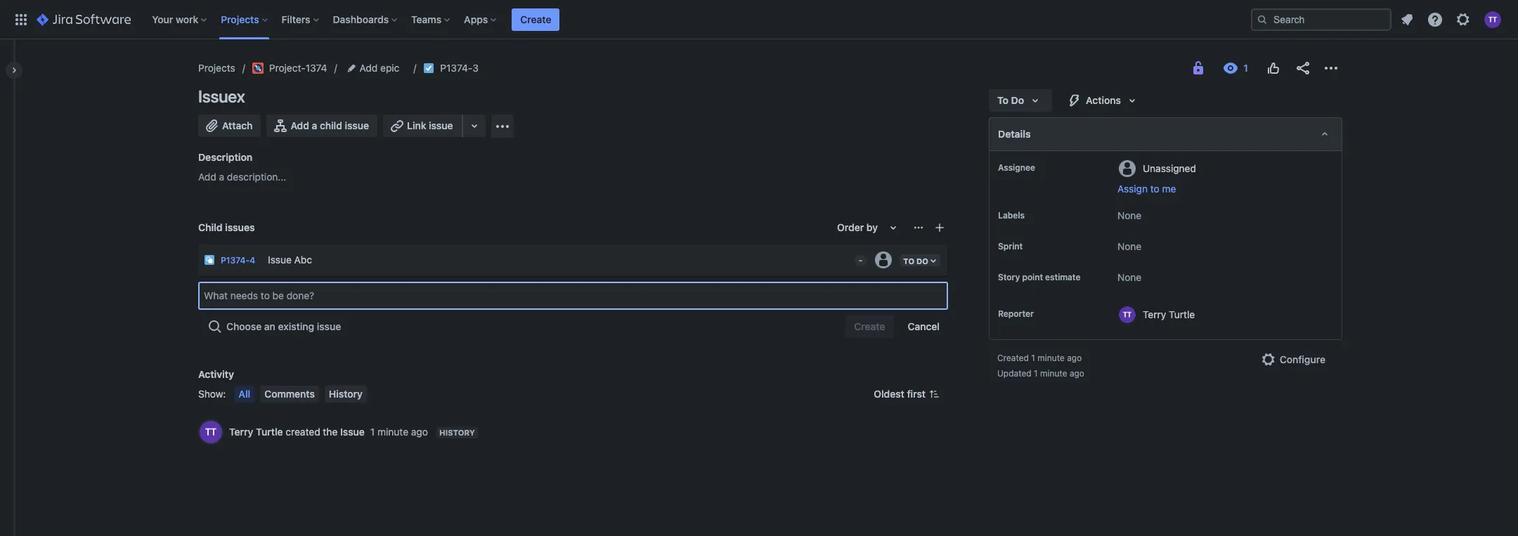 Task type: describe. For each thing, give the bounding box(es) containing it.
terry turtle
[[1143, 308, 1195, 320]]

do
[[1011, 94, 1024, 106]]

choose
[[226, 321, 262, 333]]

filters button
[[277, 8, 325, 31]]

created
[[286, 426, 320, 438]]

abc
[[294, 253, 312, 265]]

assign to me
[[1118, 183, 1177, 195]]

0 vertical spatial 1
[[1032, 353, 1036, 363]]

none for story point estimate
[[1118, 271, 1142, 283]]

project-1374
[[269, 62, 327, 74]]

create button
[[512, 8, 560, 31]]

cancel button
[[900, 316, 948, 338]]

updated
[[998, 368, 1032, 379]]

issue for add a child issue
[[345, 120, 369, 131]]

copy link to issue image
[[476, 62, 487, 73]]

add a child issue button
[[267, 115, 378, 137]]

issue actions image
[[913, 222, 925, 233]]

ago for terry turtle created the issue 1 minute ago
[[411, 426, 428, 438]]

unassigned image
[[876, 252, 892, 269]]

assignee pin to top. only you can see pinned fields. image
[[1038, 162, 1050, 174]]

oldest first button
[[866, 386, 948, 403]]

issue abc
[[268, 253, 312, 265]]

history inside button
[[329, 388, 363, 400]]

terry turtle created the issue 1 minute ago
[[229, 426, 428, 438]]

teams
[[411, 13, 442, 25]]

0 vertical spatial ago
[[1067, 353, 1082, 363]]

primary element
[[8, 0, 1251, 39]]

show:
[[198, 388, 226, 400]]

a for child
[[312, 120, 317, 131]]

turtle for terry turtle
[[1169, 308, 1195, 320]]

Child issues field
[[200, 283, 947, 309]]

terry for terry turtle
[[1143, 308, 1167, 320]]

oldest first
[[874, 388, 926, 400]]

settings image
[[1455, 11, 1472, 28]]

p1374-3 link
[[440, 60, 479, 77]]

menu bar containing all
[[232, 386, 370, 403]]

child
[[198, 221, 223, 233]]

create child image
[[934, 222, 946, 233]]

work
[[176, 13, 198, 25]]

vote options: no one has voted for this issue yet. image
[[1265, 60, 1282, 77]]

details element
[[989, 117, 1343, 151]]

to do button
[[989, 89, 1053, 112]]

unassigned
[[1143, 162, 1197, 174]]

4
[[250, 255, 255, 266]]

sidebar navigation image
[[0, 56, 31, 84]]

projects for projects link
[[198, 62, 235, 74]]

issue for choose an existing issue
[[317, 321, 341, 333]]

add for add epic
[[360, 62, 378, 74]]

minute for created 1 minute ago updated 1 minute ago
[[1041, 368, 1068, 379]]

child issues
[[198, 221, 255, 233]]

issue abc link
[[262, 246, 849, 274]]

an
[[264, 321, 276, 333]]

estimate
[[1046, 272, 1081, 283]]

1374
[[306, 62, 327, 74]]

search image
[[1257, 14, 1268, 25]]

labels
[[998, 210, 1025, 221]]

filters
[[282, 13, 310, 25]]

banner containing your work
[[0, 0, 1519, 39]]

configure
[[1280, 354, 1326, 366]]

link issue button
[[383, 115, 463, 137]]

order by button
[[829, 217, 910, 239]]

sprint
[[998, 241, 1023, 252]]

1 for created 1 minute ago updated 1 minute ago
[[1034, 368, 1038, 379]]

to do
[[998, 94, 1024, 106]]

link issue
[[407, 120, 453, 131]]

a for description...
[[219, 171, 224, 183]]

reporter
[[998, 309, 1034, 319]]

3
[[473, 62, 479, 74]]

add epic
[[360, 62, 400, 74]]

add for add a child issue
[[291, 120, 309, 131]]

0 horizontal spatial issue
[[268, 253, 292, 265]]

projects button
[[217, 8, 273, 31]]

order
[[837, 221, 864, 233]]

first
[[907, 388, 926, 400]]

comments
[[265, 388, 315, 400]]

actions
[[1086, 94, 1121, 106]]

to
[[1151, 183, 1160, 195]]

assign to me button
[[1118, 182, 1328, 196]]

description
[[198, 151, 253, 163]]

p1374-4 link
[[221, 255, 255, 266]]

add epic button
[[344, 60, 404, 77]]

share image
[[1295, 60, 1312, 77]]

attach
[[222, 120, 253, 131]]



Task type: locate. For each thing, give the bounding box(es) containing it.
link web pages and more image
[[466, 117, 483, 134]]

1 none from the top
[[1118, 210, 1142, 221]]

apps
[[464, 13, 488, 25]]

teams button
[[407, 8, 456, 31]]

projects up project 1374 icon
[[221, 13, 259, 25]]

appswitcher icon image
[[13, 11, 30, 28]]

issues
[[225, 221, 255, 233]]

0 horizontal spatial history
[[329, 388, 363, 400]]

0 vertical spatial turtle
[[1169, 308, 1195, 320]]

all
[[239, 388, 250, 400]]

0 horizontal spatial add
[[198, 171, 216, 183]]

add app image
[[494, 118, 511, 135]]

2 vertical spatial minute
[[378, 426, 409, 438]]

create
[[521, 13, 552, 25]]

newest first image
[[929, 389, 940, 400]]

1 for terry turtle created the issue 1 minute ago
[[370, 426, 375, 438]]

issue
[[268, 253, 292, 265], [340, 426, 365, 438]]

0 vertical spatial none
[[1118, 210, 1142, 221]]

your work
[[152, 13, 198, 25]]

issuex
[[198, 86, 245, 106]]

history
[[329, 388, 363, 400], [439, 428, 475, 437]]

story
[[998, 272, 1020, 283]]

0 horizontal spatial issue
[[317, 321, 341, 333]]

p1374-
[[440, 62, 473, 74], [221, 255, 250, 266]]

add for add a description...
[[198, 171, 216, 183]]

me
[[1163, 183, 1177, 195]]

add inside button
[[291, 120, 309, 131]]

0 vertical spatial p1374-
[[440, 62, 473, 74]]

p1374- right issue type: subtask "image"
[[221, 255, 250, 266]]

created
[[998, 353, 1029, 363]]

jira software image
[[37, 11, 131, 28], [37, 11, 131, 28]]

add inside popup button
[[360, 62, 378, 74]]

task image
[[423, 63, 435, 74]]

menu bar
[[232, 386, 370, 403]]

none
[[1118, 210, 1142, 221], [1118, 240, 1142, 252], [1118, 271, 1142, 283]]

add
[[360, 62, 378, 74], [291, 120, 309, 131], [198, 171, 216, 183]]

epic
[[380, 62, 400, 74]]

a inside button
[[312, 120, 317, 131]]

issue
[[345, 120, 369, 131], [429, 120, 453, 131], [317, 321, 341, 333]]

1 horizontal spatial issue
[[340, 426, 365, 438]]

1 vertical spatial ago
[[1070, 368, 1085, 379]]

0 vertical spatial issue
[[268, 253, 292, 265]]

projects for projects dropdown button
[[221, 13, 259, 25]]

1 vertical spatial a
[[219, 171, 224, 183]]

1 vertical spatial issue
[[340, 426, 365, 438]]

a left child
[[312, 120, 317, 131]]

issue right child
[[345, 120, 369, 131]]

1 vertical spatial 1
[[1034, 368, 1038, 379]]

project-
[[269, 62, 306, 74]]

3 none from the top
[[1118, 271, 1142, 283]]

issue type: subtask image
[[204, 255, 215, 266]]

by
[[867, 221, 878, 233]]

ago for created 1 minute ago updated 1 minute ago
[[1070, 368, 1085, 379]]

description...
[[227, 171, 286, 183]]

assignee
[[998, 162, 1036, 173]]

0 vertical spatial a
[[312, 120, 317, 131]]

1
[[1032, 353, 1036, 363], [1034, 368, 1038, 379], [370, 426, 375, 438]]

0 horizontal spatial turtle
[[256, 426, 283, 438]]

1 vertical spatial turtle
[[256, 426, 283, 438]]

help image
[[1427, 11, 1444, 28]]

0 vertical spatial history
[[329, 388, 363, 400]]

labels pin to top. only you can see pinned fields. image
[[1028, 210, 1039, 221]]

all button
[[234, 386, 255, 403]]

project-1374 link
[[252, 60, 327, 77]]

1 vertical spatial minute
[[1041, 368, 1068, 379]]

a down description
[[219, 171, 224, 183]]

minute for terry turtle created the issue 1 minute ago
[[378, 426, 409, 438]]

the
[[323, 426, 338, 438]]

0 vertical spatial minute
[[1038, 353, 1065, 363]]

existing
[[278, 321, 314, 333]]

none for sprint
[[1118, 240, 1142, 252]]

0 horizontal spatial a
[[219, 171, 224, 183]]

1 right updated
[[1034, 368, 1038, 379]]

minute
[[1038, 353, 1065, 363], [1041, 368, 1068, 379], [378, 426, 409, 438]]

notifications image
[[1399, 11, 1416, 28]]

project 1374 image
[[252, 63, 264, 74]]

add a description...
[[198, 171, 286, 183]]

1 vertical spatial terry
[[229, 426, 253, 438]]

1 horizontal spatial p1374-
[[440, 62, 473, 74]]

- button
[[849, 246, 868, 269]]

2 none from the top
[[1118, 240, 1142, 252]]

your work button
[[148, 8, 212, 31]]

p1374-3
[[440, 62, 479, 74]]

1 vertical spatial p1374-
[[221, 255, 250, 266]]

apps button
[[460, 8, 502, 31]]

0 vertical spatial projects
[[221, 13, 259, 25]]

ago
[[1067, 353, 1082, 363], [1070, 368, 1085, 379], [411, 426, 428, 438]]

projects link
[[198, 60, 235, 77]]

details
[[998, 128, 1031, 140]]

0 vertical spatial add
[[360, 62, 378, 74]]

add a child issue
[[291, 120, 369, 131]]

issue right existing
[[317, 321, 341, 333]]

minute right the
[[378, 426, 409, 438]]

0 horizontal spatial p1374-
[[221, 255, 250, 266]]

configure link
[[1252, 349, 1334, 371]]

minute right created
[[1038, 353, 1065, 363]]

-
[[859, 255, 863, 266]]

a
[[312, 120, 317, 131], [219, 171, 224, 183]]

1 horizontal spatial add
[[291, 120, 309, 131]]

story point estimate
[[998, 272, 1081, 283]]

order by
[[837, 221, 878, 233]]

choose an existing issue button
[[198, 316, 350, 338]]

to
[[998, 94, 1009, 106]]

1 vertical spatial projects
[[198, 62, 235, 74]]

1 vertical spatial add
[[291, 120, 309, 131]]

activity
[[198, 368, 234, 380]]

attach button
[[198, 115, 261, 137]]

assign
[[1118, 183, 1148, 195]]

1 vertical spatial history
[[439, 428, 475, 437]]

turtle
[[1169, 308, 1195, 320], [256, 426, 283, 438]]

1 horizontal spatial issue
[[345, 120, 369, 131]]

p1374- for 3
[[440, 62, 473, 74]]

1 horizontal spatial turtle
[[1169, 308, 1195, 320]]

2 vertical spatial add
[[198, 171, 216, 183]]

add left child
[[291, 120, 309, 131]]

add down description
[[198, 171, 216, 183]]

actions button
[[1058, 89, 1149, 112]]

issue right link
[[429, 120, 453, 131]]

child
[[320, 120, 342, 131]]

terry for terry turtle created the issue 1 minute ago
[[229, 426, 253, 438]]

cancel
[[908, 321, 940, 333]]

2 vertical spatial none
[[1118, 271, 1142, 283]]

history button
[[325, 386, 367, 403]]

your
[[152, 13, 173, 25]]

banner
[[0, 0, 1519, 39]]

actions image
[[1323, 60, 1340, 77]]

2 vertical spatial ago
[[411, 426, 428, 438]]

terry
[[1143, 308, 1167, 320], [229, 426, 253, 438]]

dashboards
[[333, 13, 389, 25]]

p1374- left copy link to issue "icon"
[[440, 62, 473, 74]]

1 horizontal spatial terry
[[1143, 308, 1167, 320]]

minute right updated
[[1041, 368, 1068, 379]]

turtle for terry turtle created the issue 1 minute ago
[[256, 426, 283, 438]]

2 horizontal spatial issue
[[429, 120, 453, 131]]

1 horizontal spatial a
[[312, 120, 317, 131]]

0 horizontal spatial terry
[[229, 426, 253, 438]]

0 vertical spatial terry
[[1143, 308, 1167, 320]]

created 1 minute ago updated 1 minute ago
[[998, 353, 1085, 379]]

p1374- for 4
[[221, 255, 250, 266]]

link
[[407, 120, 426, 131]]

1 horizontal spatial history
[[439, 428, 475, 437]]

point
[[1023, 272, 1043, 283]]

dashboards button
[[329, 8, 403, 31]]

projects up issuex
[[198, 62, 235, 74]]

Search field
[[1251, 8, 1392, 31]]

add left "epic"
[[360, 62, 378, 74]]

projects inside dropdown button
[[221, 13, 259, 25]]

1 right the
[[370, 426, 375, 438]]

2 horizontal spatial add
[[360, 62, 378, 74]]

oldest
[[874, 388, 905, 400]]

choose an existing issue
[[226, 321, 341, 333]]

1 right created
[[1032, 353, 1036, 363]]

comments button
[[260, 386, 319, 403]]

1 vertical spatial none
[[1118, 240, 1142, 252]]

issue left abc
[[268, 253, 292, 265]]

2 vertical spatial 1
[[370, 426, 375, 438]]

issue right the
[[340, 426, 365, 438]]

your profile and settings image
[[1485, 11, 1502, 28]]

p1374-4
[[221, 255, 255, 266]]

projects
[[221, 13, 259, 25], [198, 62, 235, 74]]



Task type: vqa. For each thing, say whether or not it's contained in the screenshot.
Created 1 minute ago Updated 1 minute ago's "ago"
yes



